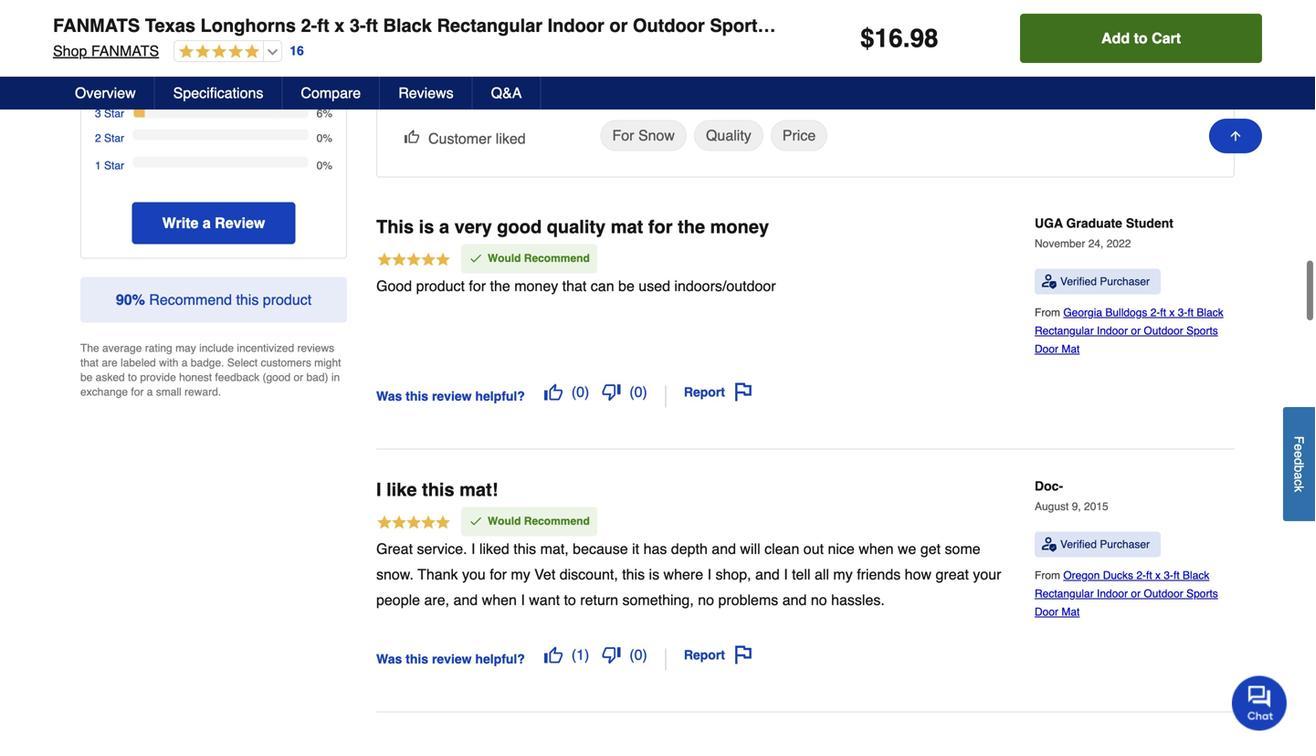 Task type: describe. For each thing, give the bounding box(es) containing it.
0 vertical spatial mat
[[821, 15, 852, 36]]

0 vertical spatial 1
[[95, 160, 101, 172]]

24,
[[1088, 238, 1104, 250]]

flag image
[[734, 383, 753, 402]]

2 e from the top
[[1292, 451, 1307, 458]]

nice
[[828, 541, 855, 558]]

5 stars image for like
[[376, 514, 451, 534]]

flag image
[[734, 646, 753, 665]]

in
[[331, 371, 340, 384]]

0 vertical spatial rectangular
[[437, 15, 543, 36]]

sentiment
[[468, 88, 538, 105]]

fanmats texas longhorns 2-ft x 3-ft black rectangular indoor or outdoor sports door mat
[[53, 15, 852, 36]]

shop fanmats
[[53, 42, 159, 59]]

( for thumb down icon
[[630, 384, 634, 401]]

feedback
[[215, 371, 260, 384]]

star for 2 star
[[104, 132, 124, 145]]

5 stars image for is
[[376, 251, 451, 271]]

2- for this is a very good quality mat for the money
[[1151, 307, 1160, 319]]

6% for 3 star
[[317, 108, 332, 120]]

i left the like
[[376, 480, 381, 501]]

%
[[132, 292, 145, 308]]

doc-
[[1035, 479, 1063, 494]]

used
[[639, 278, 670, 294]]

for inside the average rating may include incentivized reviews that are labeled with a badge. select customers might be asked to provide honest feedback (good or bad) in exchange for a small reward.
[[131, 386, 144, 399]]

with
[[159, 357, 178, 370]]

f e e d b a c k button
[[1283, 407, 1315, 521]]

1 vertical spatial the
[[490, 278, 510, 294]]

provide
[[140, 371, 176, 384]]

problems
[[718, 592, 778, 609]]

b
[[1292, 465, 1307, 473]]

compare
[[301, 84, 361, 101]]

doc- august 9, 2015
[[1035, 479, 1109, 514]]

$ 16 . 98
[[860, 24, 939, 53]]

average
[[102, 342, 142, 355]]

0 horizontal spatial money
[[514, 278, 558, 294]]

indoor for very
[[1097, 325, 1128, 338]]

checkmark image
[[469, 251, 483, 266]]

the
[[80, 342, 99, 355]]

) for thumb up icon related to (
[[585, 647, 589, 664]]

discount,
[[560, 566, 618, 583]]

price button
[[771, 120, 828, 151]]

0 vertical spatial that
[[562, 278, 587, 294]]

i left tell
[[784, 566, 788, 583]]

clean
[[765, 541, 800, 558]]

friends
[[857, 566, 901, 583]]

want
[[529, 592, 560, 609]]

report for this is a very good quality mat for the money
[[684, 385, 725, 400]]

0% for 2 star
[[317, 132, 332, 145]]

a down may in the top of the page
[[182, 357, 188, 370]]

x for this is a very good quality mat for the money
[[1170, 307, 1175, 319]]

verified purchaser for i like this mat!
[[1060, 539, 1150, 551]]

ducks
[[1103, 570, 1134, 582]]

student
[[1126, 216, 1174, 231]]

sports for i like this mat!
[[1187, 588, 1218, 601]]

( for thumb down image
[[630, 647, 634, 664]]

90 % recommend this product
[[116, 292, 312, 308]]

4
[[95, 86, 101, 98]]

and left will
[[712, 541, 736, 558]]

great service. i liked this mat, because it has depth and will clean out nice when we get some snow. thank you for my vet discount, this is where i shop, and i tell all my friends how great your people are, and when i want to return something, no problems and no hassles.
[[376, 541, 1002, 609]]

) for thumb down image
[[643, 647, 647, 664]]

1 star
[[95, 160, 124, 172]]

out
[[804, 541, 824, 558]]

snow.
[[376, 566, 414, 583]]

add to cart
[[1102, 30, 1181, 47]]

for right mat
[[648, 217, 673, 238]]

georgia
[[1064, 307, 1103, 319]]

are
[[102, 357, 118, 370]]

( for thumb up image
[[572, 384, 576, 401]]

for inside great service. i liked this mat, because it has depth and will clean out nice when we get some snow. thank you for my vet discount, this is where i shop, and i tell all my friends how great your people are, and when i want to return something, no problems and no hassles.
[[490, 566, 507, 583]]

like
[[386, 480, 417, 501]]

because
[[573, 541, 628, 558]]

1 vertical spatial fanmats
[[91, 42, 159, 59]]

1 e from the top
[[1292, 444, 1307, 451]]

hide filters button
[[376, 8, 535, 50]]

0 horizontal spatial 3-
[[350, 15, 366, 36]]

98
[[910, 24, 939, 53]]

90
[[116, 292, 132, 308]]

) for thumb up image
[[585, 384, 589, 401]]

something,
[[622, 592, 694, 609]]

include
[[199, 342, 234, 355]]

sports for this is a very good quality mat for the money
[[1187, 325, 1218, 338]]

helpful? for very
[[475, 389, 525, 404]]

shop,
[[716, 566, 751, 583]]

black for i like this mat!
[[1183, 570, 1210, 582]]

i like this mat!
[[376, 480, 498, 501]]

good
[[376, 278, 412, 294]]

liked inside great service. i liked this mat, because it has depth and will clean out nice when we get some snow. thank you for my vet discount, this is where i shop, and i tell all my friends how great your people are, and when i want to return something, no problems and no hassles.
[[479, 541, 510, 558]]

good
[[497, 217, 542, 238]]

badge.
[[191, 357, 224, 370]]

quality inside button
[[706, 127, 752, 144]]

thumb down image
[[602, 646, 620, 665]]

for snow button
[[601, 120, 687, 151]]

outdoor for this is a very good quality mat for the money
[[1144, 325, 1184, 338]]

0 horizontal spatial quality
[[547, 217, 606, 238]]

hassles.
[[831, 592, 885, 609]]

88%
[[311, 64, 332, 76]]

honest
[[179, 371, 212, 384]]

write
[[162, 215, 199, 232]]

the average rating may include incentivized reviews that are labeled with a badge. select customers might be asked to provide honest feedback (good or bad) in exchange for a small reward.
[[80, 342, 341, 399]]

from for this is a very good quality mat for the money
[[1035, 307, 1064, 319]]

this
[[376, 217, 414, 238]]

2022
[[1107, 238, 1131, 250]]

it
[[632, 541, 639, 558]]

for inside for snow button
[[612, 127, 634, 144]]

tell
[[792, 566, 811, 583]]

0 vertical spatial fanmats
[[53, 15, 140, 36]]

where
[[664, 566, 703, 583]]

has
[[644, 541, 667, 558]]

2 no from the left
[[811, 592, 827, 609]]

9,
[[1072, 501, 1081, 514]]

oregon ducks 2-ft x 3-ft black rectangular indoor or outdoor sports door mat link
[[1035, 570, 1218, 619]]

or inside oregon ducks 2-ft x 3-ft black rectangular indoor or outdoor sports door mat
[[1131, 588, 1141, 601]]

mat!
[[460, 480, 498, 501]]

specifications
[[173, 84, 263, 101]]

$
[[860, 24, 875, 53]]

0 vertical spatial sports
[[710, 15, 768, 36]]

1 horizontal spatial when
[[859, 541, 894, 558]]

i up you
[[471, 541, 475, 558]]

5
[[95, 64, 101, 76]]

for snow
[[612, 127, 675, 144]]

filter image
[[406, 22, 421, 36]]

0 horizontal spatial 2-
[[301, 15, 317, 36]]

specifications button
[[155, 77, 283, 110]]

verified for this is a very good quality mat for the money
[[1060, 276, 1097, 288]]

indoors/outdoor
[[674, 278, 776, 294]]

was for i
[[376, 652, 402, 667]]

3- for this is a very good quality mat for the money
[[1178, 307, 1188, 319]]

0 vertical spatial black
[[383, 15, 432, 36]]

0 vertical spatial indoor
[[548, 15, 604, 36]]

that inside the average rating may include incentivized reviews that are labeled with a badge. select customers might be asked to provide honest feedback (good or bad) in exchange for a small reward.
[[80, 357, 99, 370]]

texas
[[145, 15, 195, 36]]

door for this is a very good quality mat for the money
[[1035, 343, 1059, 356]]

write a review button
[[132, 203, 295, 245]]

helpful? for mat!
[[475, 652, 525, 667]]

0 horizontal spatial product
[[263, 292, 312, 308]]

16 for 16
[[290, 44, 304, 58]]



Task type: vqa. For each thing, say whether or not it's contained in the screenshot.
plants
no



Task type: locate. For each thing, give the bounding box(es) containing it.
0 vertical spatial liked
[[496, 130, 526, 147]]

mat inside georgia bulldogs 2-ft x 3-ft black rectangular indoor or outdoor sports door mat
[[1062, 343, 1080, 356]]

0 vertical spatial helpful?
[[475, 389, 525, 404]]

uga graduate student november 24, 2022
[[1035, 216, 1174, 250]]

2 would from the top
[[488, 515, 521, 528]]

0 vertical spatial 2-
[[301, 15, 317, 36]]

outdoor for i like this mat!
[[1144, 588, 1184, 601]]

is right "this"
[[419, 217, 434, 238]]

black inside oregon ducks 2-ft x 3-ft black rectangular indoor or outdoor sports door mat
[[1183, 570, 1210, 582]]

mat
[[611, 217, 643, 238]]

2 verified from the top
[[1060, 539, 1097, 551]]

0 vertical spatial x
[[334, 15, 345, 36]]

verified purchaser icon image for this is a very good quality mat for the money
[[1042, 275, 1057, 289]]

georgia bulldogs 2-ft x 3-ft black rectangular indoor or outdoor sports door mat
[[1035, 307, 1224, 356]]

0 vertical spatial report button
[[678, 377, 759, 408]]

( 0 ) right thumb down icon
[[630, 384, 647, 401]]

0 vertical spatial customer
[[396, 88, 464, 105]]

a inside "button"
[[1292, 473, 1307, 480]]

i left shop,
[[707, 566, 712, 583]]

( 0 ) for very
[[630, 384, 647, 401]]

1 vertical spatial 2-
[[1151, 307, 1160, 319]]

verified purchaser up ducks
[[1060, 539, 1150, 551]]

verified purchaser icon image
[[1042, 275, 1057, 289], [1042, 538, 1057, 552]]

2- right ducks
[[1137, 570, 1146, 582]]

1 vertical spatial verified
[[1060, 539, 1097, 551]]

would for very
[[488, 252, 521, 265]]

a right write
[[203, 215, 211, 232]]

1 vertical spatial helpful?
[[475, 652, 525, 667]]

1 horizontal spatial product
[[416, 278, 465, 294]]

sports inside oregon ducks 2-ft x 3-ft black rectangular indoor or outdoor sports door mat
[[1187, 588, 1218, 601]]

helpful? left thumb up image
[[475, 389, 525, 404]]

3- left the filter image
[[350, 15, 366, 36]]

can
[[591, 278, 614, 294]]

mat inside oregon ducks 2-ft x 3-ft black rectangular indoor or outdoor sports door mat
[[1062, 606, 1080, 619]]

5 stars image up great
[[376, 514, 451, 534]]

0 vertical spatial to
[[1134, 30, 1148, 47]]

my left vet on the left bottom
[[511, 566, 530, 583]]

for right you
[[490, 566, 507, 583]]

recommend up may in the top of the page
[[149, 292, 232, 308]]

get
[[921, 541, 941, 558]]

(
[[572, 384, 576, 401], [630, 384, 634, 401], [572, 647, 576, 664], [630, 647, 634, 664]]

s
[[240, 20, 247, 34]]

from
[[1035, 307, 1064, 319], [1035, 570, 1064, 582]]

2 purchaser from the top
[[1100, 539, 1150, 551]]

4 star from the top
[[104, 132, 124, 145]]

money up indoors/outdoor
[[710, 217, 769, 238]]

black for this is a very good quality mat for the money
[[1197, 307, 1224, 319]]

door inside oregon ducks 2-ft x 3-ft black rectangular indoor or outdoor sports door mat
[[1035, 606, 1059, 619]]

was this review helpful? for a
[[376, 389, 525, 404]]

2 verified purchaser icon image from the top
[[1042, 538, 1057, 552]]

star for 1 star
[[104, 160, 124, 172]]

2- inside oregon ducks 2-ft x 3-ft black rectangular indoor or outdoor sports door mat
[[1137, 570, 1146, 582]]

star for 5 star
[[104, 64, 124, 76]]

0 right thumb down image
[[634, 647, 643, 664]]

the
[[678, 217, 705, 238], [490, 278, 510, 294]]

checkmark image
[[469, 514, 483, 529]]

to
[[1134, 30, 1148, 47], [128, 371, 137, 384], [564, 592, 576, 609]]

0 vertical spatial door
[[773, 15, 816, 36]]

1 vertical spatial would
[[488, 515, 521, 528]]

q&a button
[[473, 77, 541, 110]]

1 vertical spatial recommend
[[149, 292, 232, 308]]

0 horizontal spatial my
[[511, 566, 530, 583]]

mat down georgia
[[1062, 343, 1080, 356]]

select
[[227, 357, 258, 370]]

2- right bulldogs
[[1151, 307, 1160, 319]]

1 horizontal spatial to
[[564, 592, 576, 609]]

outdoor inside oregon ducks 2-ft x 3-ft black rectangular indoor or outdoor sports door mat
[[1144, 588, 1184, 601]]

0 vertical spatial when
[[859, 541, 894, 558]]

money down good
[[514, 278, 558, 294]]

0%
[[317, 132, 332, 145], [317, 160, 332, 172]]

2 5 stars image from the top
[[376, 514, 451, 534]]

1 report from the top
[[684, 385, 725, 400]]

1 my from the left
[[511, 566, 530, 583]]

rectangular
[[437, 15, 543, 36], [1035, 325, 1094, 338], [1035, 588, 1094, 601]]

bad)
[[306, 371, 328, 384]]

would recommend down good
[[488, 252, 590, 265]]

reviews
[[398, 84, 454, 101]]

0 horizontal spatial is
[[419, 217, 434, 238]]

would right checkmark image
[[488, 252, 521, 265]]

thumb up image left ( 1 )
[[544, 646, 562, 665]]

0 vertical spatial would recommend
[[488, 252, 590, 265]]

door for i like this mat!
[[1035, 606, 1059, 619]]

arrow up image
[[1229, 129, 1243, 143]]

to inside great service. i liked this mat, because it has depth and will clean out nice when we get some snow. thank you for my vet discount, this is where i shop, and i tell all my friends how great your people are, and when i want to return something, no problems and no hassles.
[[564, 592, 576, 609]]

( 0 ) right thumb down image
[[630, 647, 647, 664]]

16 left 98
[[875, 24, 903, 53]]

would recommend up mat,
[[488, 515, 590, 528]]

1 vertical spatial indoor
[[1097, 325, 1128, 338]]

for down checkmark image
[[469, 278, 486, 294]]

quality left mat
[[547, 217, 606, 238]]

how
[[905, 566, 932, 583]]

november
[[1035, 238, 1085, 250]]

1 vertical spatial liked
[[479, 541, 510, 558]]

review inside write a review button
[[215, 215, 265, 232]]

0 vertical spatial be
[[618, 278, 635, 294]]

1 vertical spatial mat
[[1062, 343, 1080, 356]]

this is a very good quality mat for the money
[[376, 217, 769, 238]]

and down you
[[454, 592, 478, 609]]

report
[[684, 385, 725, 400], [684, 648, 725, 663]]

1 verified purchaser icon image from the top
[[1042, 275, 1057, 289]]

quality left "price" at the top of page
[[706, 127, 752, 144]]

indoor inside georgia bulldogs 2-ft x 3-ft black rectangular indoor or outdoor sports door mat
[[1097, 325, 1128, 338]]

0 vertical spatial the
[[678, 217, 705, 238]]

0 vertical spatial was this review helpful?
[[376, 389, 525, 404]]

0 vertical spatial verified
[[1060, 276, 1097, 288]]

liked
[[496, 130, 526, 147], [479, 541, 510, 558]]

report button for this is a very good quality mat for the money
[[678, 377, 759, 408]]

fanmats up shop fanmats on the left of the page
[[53, 15, 140, 36]]

would recommend for very
[[488, 252, 590, 265]]

1 was this review helpful? from the top
[[376, 389, 525, 404]]

indoor inside oregon ducks 2-ft x 3-ft black rectangular indoor or outdoor sports door mat
[[1097, 588, 1128, 601]]

1 vertical spatial be
[[80, 371, 93, 384]]

thumb up image
[[405, 129, 419, 144], [544, 646, 562, 665]]

0 for very
[[634, 384, 643, 401]]

customer for customer sentiment
[[396, 88, 464, 105]]

0 right thumb up image
[[576, 384, 585, 401]]

6% for 4 star
[[317, 86, 332, 98]]

e up d
[[1292, 444, 1307, 451]]

verified purchaser icon image for i like this mat!
[[1042, 538, 1057, 552]]

be right can
[[618, 278, 635, 294]]

0 horizontal spatial the
[[490, 278, 510, 294]]

( right thumb down icon
[[630, 384, 634, 401]]

the down good
[[490, 278, 510, 294]]

from for i like this mat!
[[1035, 570, 1064, 582]]

for down 'provide'
[[131, 386, 144, 399]]

star for 3 star
[[104, 108, 124, 120]]

1 no from the left
[[698, 592, 714, 609]]

for left snow
[[612, 127, 634, 144]]

be inside the average rating may include incentivized reviews that are labeled with a badge. select customers might be asked to provide honest feedback (good or bad) in exchange for a small reward.
[[80, 371, 93, 384]]

1 purchaser from the top
[[1100, 276, 1150, 288]]

1 vertical spatial outdoor
[[1144, 325, 1184, 338]]

review for this
[[432, 652, 472, 667]]

2 verified purchaser from the top
[[1060, 539, 1150, 551]]

x up compare
[[334, 15, 345, 36]]

2 vertical spatial recommend
[[524, 515, 590, 528]]

to down labeled
[[128, 371, 137, 384]]

1 down 2
[[95, 160, 101, 172]]

1 horizontal spatial the
[[678, 217, 705, 238]]

16 for 16 review s
[[181, 20, 195, 34]]

0% for 1 star
[[317, 160, 332, 172]]

e up the b
[[1292, 451, 1307, 458]]

0 vertical spatial 6%
[[317, 86, 332, 98]]

outdoor inside georgia bulldogs 2-ft x 3-ft black rectangular indoor or outdoor sports door mat
[[1144, 325, 1184, 338]]

star right 4
[[104, 86, 124, 98]]

1 horizontal spatial that
[[562, 278, 587, 294]]

2 vertical spatial indoor
[[1097, 588, 1128, 601]]

0 vertical spatial recommend
[[524, 252, 590, 265]]

2 6% from the top
[[317, 108, 332, 120]]

report for i like this mat!
[[684, 648, 725, 663]]

black inside georgia bulldogs 2-ft x 3-ft black rectangular indoor or outdoor sports door mat
[[1197, 307, 1224, 319]]

verified up oregon
[[1060, 539, 1097, 551]]

uga
[[1035, 216, 1063, 231]]

0 vertical spatial report
[[684, 385, 725, 400]]

0 vertical spatial 5 stars image
[[376, 251, 451, 271]]

verified purchaser icon image down november
[[1042, 275, 1057, 289]]

be up exchange
[[80, 371, 93, 384]]

1 left thumb down image
[[576, 647, 585, 664]]

star right 2
[[104, 132, 124, 145]]

1 verified from the top
[[1060, 276, 1097, 288]]

hide filters
[[425, 20, 505, 37]]

my
[[511, 566, 530, 583], [833, 566, 853, 583]]

review for a
[[432, 389, 472, 404]]

q&a
[[491, 84, 522, 101]]

to right want at the left bottom of page
[[564, 592, 576, 609]]

quality
[[706, 127, 752, 144], [547, 217, 606, 238]]

cart
[[1152, 30, 1181, 47]]

1 5 stars image from the top
[[376, 251, 451, 271]]

0 horizontal spatial to
[[128, 371, 137, 384]]

5 star from the top
[[104, 160, 124, 172]]

chat invite button image
[[1232, 675, 1288, 731]]

purchaser up ducks
[[1100, 539, 1150, 551]]

0 horizontal spatial that
[[80, 357, 99, 370]]

3- right ducks
[[1164, 570, 1174, 582]]

1 vertical spatial 0%
[[317, 160, 332, 172]]

i left want at the left bottom of page
[[521, 592, 525, 609]]

2 horizontal spatial 3-
[[1178, 307, 1188, 319]]

16 up 4.8 stars "image"
[[181, 20, 195, 34]]

oregon
[[1064, 570, 1100, 582]]

to inside button
[[1134, 30, 1148, 47]]

0 vertical spatial thumb up image
[[405, 129, 419, 144]]

0 vertical spatial review
[[198, 20, 240, 34]]

0 vertical spatial 0%
[[317, 132, 332, 145]]

2 0% from the top
[[317, 160, 332, 172]]

great
[[376, 541, 413, 558]]

star down 2 star
[[104, 160, 124, 172]]

thank
[[418, 566, 458, 583]]

write a review
[[162, 215, 265, 232]]

ft
[[317, 15, 329, 36], [366, 15, 378, 36], [1160, 307, 1166, 319], [1188, 307, 1194, 319], [1146, 570, 1152, 582], [1174, 570, 1180, 582]]

2 vertical spatial 2-
[[1137, 570, 1146, 582]]

1 6% from the top
[[317, 86, 332, 98]]

overview
[[75, 84, 136, 101]]

and down the clean
[[755, 566, 780, 583]]

star for 4 star
[[104, 86, 124, 98]]

product up incentivized
[[263, 292, 312, 308]]

overview button
[[57, 77, 155, 110]]

0 horizontal spatial when
[[482, 592, 517, 609]]

thumb up image
[[544, 383, 562, 402]]

1 vertical spatial report
[[684, 648, 725, 663]]

2 was from the top
[[376, 652, 402, 667]]

reviews button
[[380, 77, 473, 110]]

3- for i like this mat!
[[1164, 570, 1174, 582]]

2 helpful? from the top
[[475, 652, 525, 667]]

recommend for like
[[524, 515, 590, 528]]

indoor
[[548, 15, 604, 36], [1097, 325, 1128, 338], [1097, 588, 1128, 601]]

2 star from the top
[[104, 86, 124, 98]]

)
[[585, 384, 589, 401], [643, 384, 647, 401], [585, 647, 589, 664], [643, 647, 647, 664]]

2 report button from the top
[[678, 640, 759, 671]]

0 horizontal spatial 16
[[181, 20, 195, 34]]

product right good
[[416, 278, 465, 294]]

1 vertical spatial verified purchaser icon image
[[1042, 538, 1057, 552]]

star right 3
[[104, 108, 124, 120]]

when down you
[[482, 592, 517, 609]]

2015
[[1084, 501, 1109, 514]]

helpful? left ( 1 )
[[475, 652, 525, 667]]

1 vertical spatial 5 stars image
[[376, 514, 451, 534]]

for
[[612, 127, 634, 144], [648, 217, 673, 238], [469, 278, 486, 294], [131, 386, 144, 399], [490, 566, 507, 583]]

1 0% from the top
[[317, 132, 332, 145]]

mat,
[[540, 541, 569, 558]]

2- up 88%
[[301, 15, 317, 36]]

4 star
[[95, 86, 124, 98]]

indoor for mat!
[[1097, 588, 1128, 601]]

thumb up image for customer liked
[[405, 129, 419, 144]]

3- right bulldogs
[[1178, 307, 1188, 319]]

1 helpful? from the top
[[475, 389, 525, 404]]

to inside the average rating may include incentivized reviews that are labeled with a badge. select customers might be asked to provide honest feedback (good or bad) in exchange for a small reward.
[[128, 371, 137, 384]]

2- inside georgia bulldogs 2-ft x 3-ft black rectangular indoor or outdoor sports door mat
[[1151, 307, 1160, 319]]

0 vertical spatial verified purchaser icon image
[[1042, 275, 1057, 289]]

0 vertical spatial money
[[710, 217, 769, 238]]

would recommend for mat!
[[488, 515, 590, 528]]

1 vertical spatial 6%
[[317, 108, 332, 120]]

1 vertical spatial purchaser
[[1100, 539, 1150, 551]]

liked down sentiment
[[496, 130, 526, 147]]

the right mat
[[678, 217, 705, 238]]

snow
[[638, 127, 675, 144]]

5 stars image
[[376, 251, 451, 271], [376, 514, 451, 534]]

purchaser for i like this mat!
[[1100, 539, 1150, 551]]

purchaser for this is a very good quality mat for the money
[[1100, 276, 1150, 288]]

0 vertical spatial was
[[376, 389, 402, 404]]

liked up you
[[479, 541, 510, 558]]

2 horizontal spatial 2-
[[1151, 307, 1160, 319]]

0 horizontal spatial no
[[698, 592, 714, 609]]

5 star
[[95, 64, 124, 76]]

x right ducks
[[1155, 570, 1161, 582]]

1 vertical spatial from
[[1035, 570, 1064, 582]]

rectangular for very
[[1035, 325, 1094, 338]]

1 vertical spatial verified purchaser
[[1060, 539, 1150, 551]]

no down all
[[811, 592, 827, 609]]

1 horizontal spatial 1
[[576, 647, 585, 664]]

x
[[334, 15, 345, 36], [1170, 307, 1175, 319], [1155, 570, 1161, 582]]

or inside georgia bulldogs 2-ft x 3-ft black rectangular indoor or outdoor sports door mat
[[1131, 325, 1141, 338]]

1 vertical spatial black
[[1197, 307, 1224, 319]]

( 0 ) for mat!
[[630, 647, 647, 664]]

very
[[454, 217, 492, 238]]

report button for i like this mat!
[[678, 640, 759, 671]]

0 horizontal spatial be
[[80, 371, 93, 384]]

labeled
[[121, 357, 156, 370]]

2 review from the top
[[432, 652, 472, 667]]

fanmats
[[53, 15, 140, 36], [91, 42, 159, 59]]

when up the friends
[[859, 541, 894, 558]]

16 up compare
[[290, 44, 304, 58]]

2 report from the top
[[684, 648, 725, 663]]

1 vertical spatial was this review helpful?
[[376, 652, 525, 667]]

1 horizontal spatial 16
[[290, 44, 304, 58]]

1 was from the top
[[376, 389, 402, 404]]

from down november
[[1035, 307, 1064, 319]]

2 was this review helpful? from the top
[[376, 652, 525, 667]]

1 vertical spatial customer
[[428, 130, 492, 147]]

mat for this is a very good quality mat for the money
[[1062, 343, 1080, 356]]

sports inside georgia bulldogs 2-ft x 3-ft black rectangular indoor or outdoor sports door mat
[[1187, 325, 1218, 338]]

customer sentiment
[[396, 88, 538, 105]]

1 horizontal spatial be
[[618, 278, 635, 294]]

verified purchaser up bulldogs
[[1060, 276, 1150, 288]]

1 vertical spatial that
[[80, 357, 99, 370]]

customer down customer sentiment
[[428, 130, 492, 147]]

thumb down image
[[602, 383, 620, 402]]

2 horizontal spatial x
[[1170, 307, 1175, 319]]

( 0 ) right thumb up image
[[572, 384, 589, 401]]

1 vertical spatial to
[[128, 371, 137, 384]]

was this review helpful? for this
[[376, 652, 525, 667]]

your
[[973, 566, 1002, 583]]

1 horizontal spatial thumb up image
[[544, 646, 562, 665]]

is inside great service. i liked this mat, because it has depth and will clean out nice when we get some snow. thank you for my vet discount, this is where i shop, and i tell all my friends how great your people are, and when i want to return something, no problems and no hassles.
[[649, 566, 660, 583]]

1 horizontal spatial quality
[[706, 127, 752, 144]]

and down tell
[[783, 592, 807, 609]]

2 horizontal spatial to
[[1134, 30, 1148, 47]]

0 for mat!
[[634, 647, 643, 664]]

review
[[432, 389, 472, 404], [432, 652, 472, 667]]

rectangular inside georgia bulldogs 2-ft x 3-ft black rectangular indoor or outdoor sports door mat
[[1035, 325, 1094, 338]]

2 horizontal spatial 16
[[875, 24, 903, 53]]

3-
[[350, 15, 366, 36], [1178, 307, 1188, 319], [1164, 570, 1174, 582]]

review up 4.8 stars "image"
[[198, 20, 240, 34]]

georgia bulldogs 2-ft x 3-ft black rectangular indoor or outdoor sports door mat link
[[1035, 307, 1224, 356]]

report left flag icon
[[684, 385, 725, 400]]

2 my from the left
[[833, 566, 853, 583]]

bulldogs
[[1106, 307, 1148, 319]]

or inside the average rating may include incentivized reviews that are labeled with a badge. select customers might be asked to provide honest feedback (good or bad) in exchange for a small reward.
[[294, 371, 303, 384]]

0 vertical spatial verified purchaser
[[1060, 276, 1150, 288]]

0 vertical spatial is
[[419, 217, 434, 238]]

my right all
[[833, 566, 853, 583]]

) for thumb down icon
[[643, 384, 647, 401]]

star
[[104, 64, 124, 76], [104, 86, 124, 98], [104, 108, 124, 120], [104, 132, 124, 145], [104, 160, 124, 172]]

1 review from the top
[[432, 389, 472, 404]]

a up k
[[1292, 473, 1307, 480]]

2 vertical spatial x
[[1155, 570, 1161, 582]]

verified purchaser for this is a very good quality mat for the money
[[1060, 276, 1150, 288]]

great
[[936, 566, 969, 583]]

to right add
[[1134, 30, 1148, 47]]

rectangular inside oregon ducks 2-ft x 3-ft black rectangular indoor or outdoor sports door mat
[[1035, 588, 1094, 601]]

people
[[376, 592, 420, 609]]

compare button
[[283, 77, 380, 110]]

1 vertical spatial thumb up image
[[544, 646, 562, 665]]

price
[[783, 127, 816, 144]]

x inside georgia bulldogs 2-ft x 3-ft black rectangular indoor or outdoor sports door mat
[[1170, 307, 1175, 319]]

verified for i like this mat!
[[1060, 539, 1097, 551]]

k
[[1292, 486, 1307, 492]]

door inside georgia bulldogs 2-ft x 3-ft black rectangular indoor or outdoor sports door mat
[[1035, 343, 1059, 356]]

quality button
[[694, 120, 763, 151]]

) left thumb down icon
[[585, 384, 589, 401]]

asked
[[96, 371, 125, 384]]

2 vertical spatial 3-
[[1164, 570, 1174, 582]]

2 vertical spatial black
[[1183, 570, 1210, 582]]

2 would recommend from the top
[[488, 515, 590, 528]]

you
[[462, 566, 486, 583]]

we
[[898, 541, 917, 558]]

good product for the money that can be used indoors/outdoor
[[376, 278, 776, 294]]

1 star from the top
[[104, 64, 124, 76]]

5 stars image up good
[[376, 251, 451, 271]]

1 horizontal spatial is
[[649, 566, 660, 583]]

customer for customer liked
[[428, 130, 492, 147]]

be
[[618, 278, 635, 294], [80, 371, 93, 384]]

recommend up mat,
[[524, 515, 590, 528]]

that down the
[[80, 357, 99, 370]]

customers
[[261, 357, 311, 370]]

1 horizontal spatial 2-
[[1137, 570, 1146, 582]]

a left very
[[439, 217, 449, 238]]

( right thumb down image
[[630, 647, 634, 664]]

no down "where"
[[698, 592, 714, 609]]

oregon ducks 2-ft x 3-ft black rectangular indoor or outdoor sports door mat
[[1035, 570, 1218, 619]]

2 from from the top
[[1035, 570, 1064, 582]]

2- for i like this mat!
[[1137, 570, 1146, 582]]

1 vertical spatial sports
[[1187, 325, 1218, 338]]

filters
[[461, 20, 505, 37]]

1 report button from the top
[[678, 377, 759, 408]]

mat left $ at the top of the page
[[821, 15, 852, 36]]

1 verified purchaser from the top
[[1060, 276, 1150, 288]]

door
[[773, 15, 816, 36], [1035, 343, 1059, 356], [1035, 606, 1059, 619]]

3- inside oregon ducks 2-ft x 3-ft black rectangular indoor or outdoor sports door mat
[[1164, 570, 1174, 582]]

6% down 88%
[[317, 86, 332, 98]]

would for mat!
[[488, 515, 521, 528]]

1 from from the top
[[1035, 307, 1064, 319]]

0 horizontal spatial thumb up image
[[405, 129, 419, 144]]

x inside oregon ducks 2-ft x 3-ft black rectangular indoor or outdoor sports door mat
[[1155, 570, 1161, 582]]

mat down oregon
[[1062, 606, 1080, 619]]

i
[[376, 480, 381, 501], [471, 541, 475, 558], [707, 566, 712, 583], [784, 566, 788, 583], [521, 592, 525, 609]]

a inside button
[[203, 215, 211, 232]]

0 vertical spatial outdoor
[[633, 15, 705, 36]]

x for i like this mat!
[[1155, 570, 1161, 582]]

1 vertical spatial 1
[[576, 647, 585, 664]]

recommend for is
[[524, 252, 590, 265]]

0 right thumb down icon
[[634, 384, 643, 401]]

would right checkmark icon
[[488, 515, 521, 528]]

) right thumb down icon
[[643, 384, 647, 401]]

1 horizontal spatial money
[[710, 217, 769, 238]]

was for this
[[376, 389, 402, 404]]

3 star from the top
[[104, 108, 124, 120]]

0 horizontal spatial 1
[[95, 160, 101, 172]]

thumb up image down reviews button
[[405, 129, 419, 144]]

1 would recommend from the top
[[488, 252, 590, 265]]

graduate
[[1066, 216, 1123, 231]]

3- inside georgia bulldogs 2-ft x 3-ft black rectangular indoor or outdoor sports door mat
[[1178, 307, 1188, 319]]

( left thumb down image
[[572, 647, 576, 664]]

4.8 stars image
[[175, 44, 260, 61]]

1 horizontal spatial no
[[811, 592, 827, 609]]

1 vertical spatial x
[[1170, 307, 1175, 319]]

1 vertical spatial quality
[[547, 217, 606, 238]]

return
[[580, 592, 618, 609]]

from right your
[[1035, 570, 1064, 582]]

x right bulldogs
[[1170, 307, 1175, 319]]

mat for i like this mat!
[[1062, 606, 1080, 619]]

2
[[95, 132, 101, 145]]

1 would from the top
[[488, 252, 521, 265]]

fanmats up 5 star
[[91, 42, 159, 59]]

verified up georgia
[[1060, 276, 1097, 288]]

reward.
[[185, 386, 221, 399]]

thumb up image for (
[[544, 646, 562, 665]]

rectangular for mat!
[[1035, 588, 1094, 601]]

f e e d b a c k
[[1292, 436, 1307, 492]]

recommend
[[524, 252, 590, 265], [149, 292, 232, 308], [524, 515, 590, 528]]

a down 'provide'
[[147, 386, 153, 399]]

0
[[576, 384, 585, 401], [634, 384, 643, 401], [634, 647, 643, 664]]



